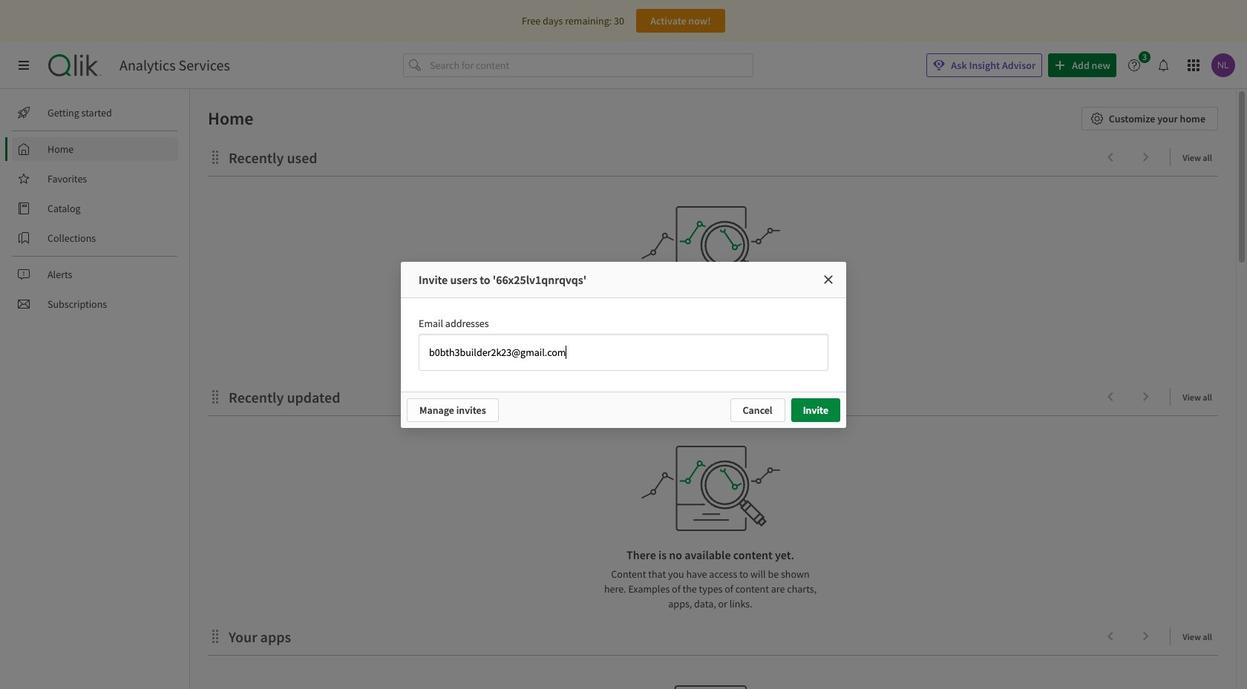 Task type: describe. For each thing, give the bounding box(es) containing it.
move collection image
[[208, 389, 223, 404]]

analytics services element
[[120, 56, 230, 74]]

1 vertical spatial move collection image
[[208, 629, 223, 644]]

navigation pane element
[[0, 95, 189, 322]]

0 vertical spatial move collection image
[[208, 150, 223, 164]]



Task type: vqa. For each thing, say whether or not it's contained in the screenshot.
Move collection icon to the bottom
yes



Task type: locate. For each thing, give the bounding box(es) containing it.
main content
[[184, 89, 1248, 690]]

None text field
[[428, 343, 820, 362]]

close sidebar menu image
[[18, 59, 30, 71]]

move collection image
[[208, 150, 223, 164], [208, 629, 223, 644]]

dialog
[[401, 262, 847, 428]]



